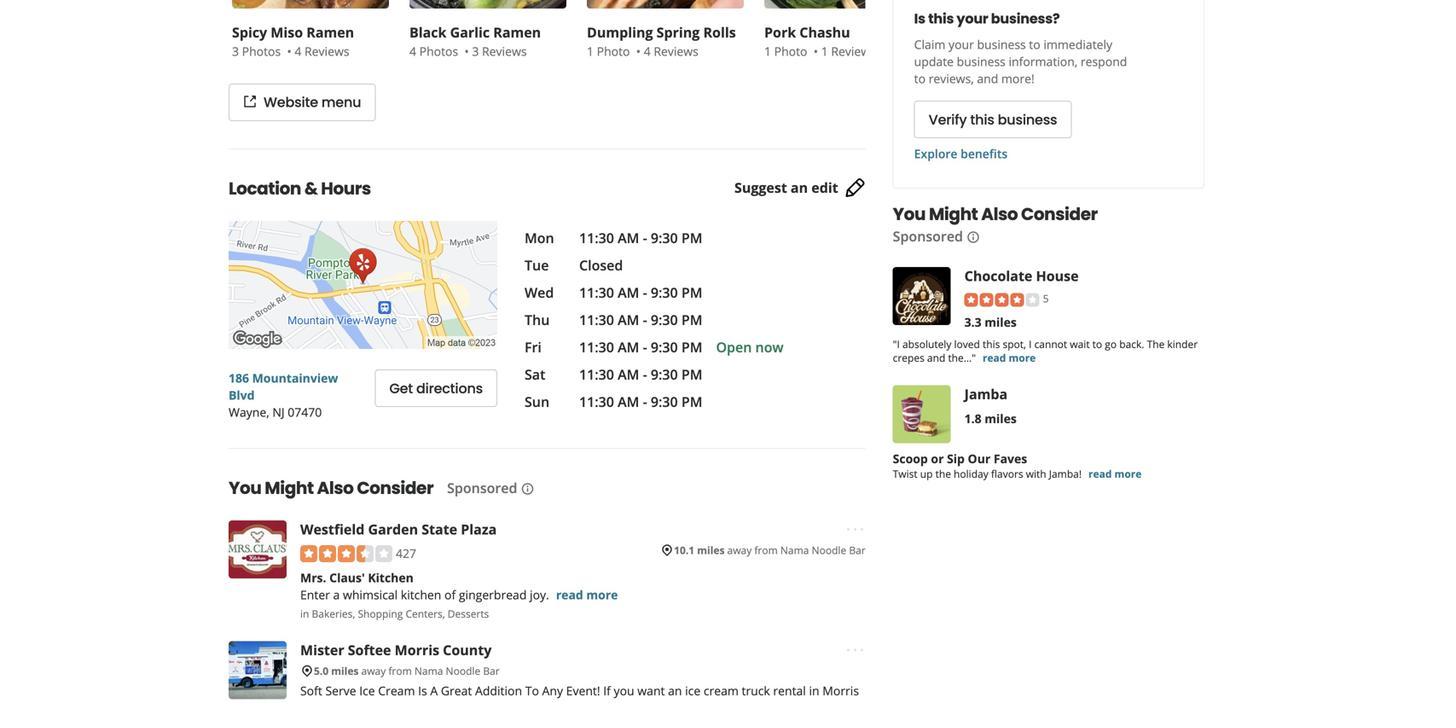 Task type: locate. For each thing, give the bounding box(es) containing it.
1 11:30 am - 9:30 pm from the top
[[580, 229, 703, 247]]

noodle for 5.0 miles away from nama noodle bar
[[446, 664, 481, 678]]

2 photos from the left
[[420, 43, 458, 59]]

2 reviews from the left
[[482, 43, 527, 59]]

also up westfield
[[317, 476, 354, 500]]

5 11:30 from the top
[[580, 365, 614, 384]]

0 horizontal spatial from
[[389, 664, 412, 678]]

1 horizontal spatial an
[[791, 179, 808, 197]]

5 am from the top
[[618, 365, 640, 384]]

noodle down 24 more v2 icon
[[812, 543, 847, 557]]

5 pm from the top
[[682, 365, 703, 384]]

24 more v2 image
[[846, 519, 866, 540]]

0 horizontal spatial bar
[[483, 664, 500, 678]]

wed
[[525, 283, 554, 302]]

1 vertical spatial nama
[[415, 664, 443, 678]]

morris up 5.0 miles away from nama noodle bar at the bottom left of page
[[395, 641, 440, 659]]

16 marker v2 image for 10.1
[[661, 544, 674, 557]]

truck
[[742, 683, 771, 699], [801, 700, 829, 703]]

6 11:30 from the top
[[580, 393, 614, 411]]

mister down addition
[[476, 700, 512, 703]]

pm for thu
[[682, 311, 703, 329]]

6 pm from the top
[[682, 393, 703, 411]]

miles for 10.1 miles away from nama noodle bar
[[698, 543, 725, 557]]

2 ramen from the left
[[494, 23, 541, 41]]

0 horizontal spatial ramen
[[307, 23, 354, 41]]

county down the soft
[[300, 700, 340, 703]]

2 4 from the left
[[410, 43, 417, 59]]

2 vertical spatial and
[[343, 700, 365, 703]]

miles right 1.8
[[985, 410, 1017, 427]]

is.
[[729, 700, 741, 703]]

softee down to
[[515, 700, 550, 703]]

0 vertical spatial also
[[982, 202, 1018, 226]]

3 11:30 from the top
[[580, 311, 614, 329]]

3 am from the top
[[618, 311, 640, 329]]

noodle up great
[[446, 664, 481, 678]]

you might also consider
[[893, 202, 1098, 226], [229, 476, 434, 500]]

information,
[[1009, 53, 1078, 70]]

9:30 for sat
[[651, 365, 678, 384]]

away right 10.1
[[728, 543, 752, 557]]

sponsored up the "chocolate house" image
[[893, 227, 964, 245]]

to down update
[[915, 70, 926, 87]]

thu
[[525, 311, 550, 329]]

3 reviews from the left
[[654, 43, 699, 59]]

pork chashu 1 photo
[[765, 23, 851, 59]]

away up the cream
[[361, 664, 386, 678]]

read more link down 3.3 miles
[[983, 351, 1036, 365]]

0 vertical spatial mister
[[300, 641, 344, 659]]

jamba!
[[1050, 467, 1082, 481]]

1 horizontal spatial noodle
[[812, 543, 847, 557]]

0 vertical spatial is
[[915, 9, 926, 28]]

black garlic ramen image
[[410, 0, 567, 9]]

and inside is this your business? claim your business to immediately update business information, respond to reviews, and more!
[[978, 70, 999, 87]]

1
[[587, 43, 594, 59], [765, 43, 772, 59], [822, 43, 828, 59]]

to up information,
[[1030, 36, 1041, 52]]

1 ramen from the left
[[307, 23, 354, 41]]

2 1 from the left
[[765, 43, 772, 59]]

3 1 from the left
[[822, 43, 828, 59]]

county down if
[[593, 700, 632, 703]]

sponsored up plaza
[[447, 479, 518, 497]]

photos down black
[[420, 43, 458, 59]]

0 vertical spatial noodle
[[812, 543, 847, 557]]

3 - from the top
[[643, 311, 648, 329]]

6 9:30 from the top
[[651, 393, 678, 411]]

11:30 for mon
[[580, 229, 614, 247]]

read inside mrs. claus' kitchen enter a whimsical kitchen of gingerbread joy. read more in bakeries, shopping centers, desserts
[[556, 587, 584, 603]]

11:30 for sat
[[580, 365, 614, 384]]

1 vertical spatial noodle
[[446, 664, 481, 678]]

9:30
[[651, 229, 678, 247], [651, 283, 678, 302], [651, 311, 678, 329], [651, 338, 678, 356], [651, 365, 678, 384], [651, 393, 678, 411]]

11:30 for wed
[[580, 283, 614, 302]]

wayne,
[[229, 404, 269, 420]]

1 horizontal spatial might
[[929, 202, 978, 226]]

9:30 for sun
[[651, 393, 678, 411]]

read inside scoop or sip our faves twist up the holiday flavors with jamba! read more
[[1089, 467, 1112, 481]]

3 inside 'spicy miso ramen 3 photos'
[[232, 43, 239, 59]]

ramen
[[307, 23, 354, 41], [494, 23, 541, 41]]

5 - from the top
[[643, 365, 648, 384]]

read more link for enter a whimsical kitchen of gingerbread joy.
[[556, 587, 618, 603]]

4 star rating image
[[965, 293, 1040, 307]]

0 vertical spatial truck
[[742, 683, 771, 699]]

1 down the pork
[[765, 43, 772, 59]]

9:30 for wed
[[651, 283, 678, 302]]

3 down 'spicy'
[[232, 43, 239, 59]]

0 vertical spatial your
[[957, 9, 989, 28]]

flavors
[[992, 467, 1024, 481]]

5.0 miles away from nama noodle bar
[[314, 664, 500, 678]]

is
[[915, 9, 926, 28], [418, 683, 427, 699]]

is up claim
[[915, 9, 926, 28]]

2 4 reviews from the left
[[644, 43, 699, 59]]

this inside "i absolutely loved this spot, i cannot wait to go back. the kinder crepes and the…"
[[983, 337, 1001, 351]]

5 9:30 from the top
[[651, 365, 678, 384]]

1 vertical spatial 16 info v2 image
[[521, 482, 535, 496]]

10.1
[[674, 543, 695, 557]]

business up reviews,
[[957, 53, 1006, 70]]

11:30
[[580, 229, 614, 247], [580, 283, 614, 302], [580, 311, 614, 329], [580, 338, 614, 356], [580, 365, 614, 384], [580, 393, 614, 411]]

0 horizontal spatial might
[[265, 476, 314, 500]]

business
[[978, 36, 1026, 52], [957, 53, 1006, 70], [998, 110, 1058, 129]]

1 horizontal spatial mister
[[476, 700, 512, 703]]

serve
[[326, 683, 356, 699]]

photo
[[597, 43, 630, 59], [775, 43, 808, 59]]

6 - from the top
[[643, 393, 648, 411]]

read more link right jamba!
[[1089, 467, 1142, 481]]

3 4 from the left
[[644, 43, 651, 59]]

1 vertical spatial bar
[[483, 664, 500, 678]]

1 down dumpling
[[587, 43, 594, 59]]

- for thu
[[643, 311, 648, 329]]

bar down 24 more v2 icon
[[849, 543, 866, 557]]

5 11:30 am - 9:30 pm from the top
[[580, 365, 703, 384]]

and down serve
[[343, 700, 365, 703]]

1 vertical spatial and
[[928, 351, 946, 365]]

whimsical
[[343, 587, 398, 603]]

might up westfield
[[265, 476, 314, 500]]

0 horizontal spatial softee
[[348, 641, 391, 659]]

2 horizontal spatial and
[[978, 70, 999, 87]]

2 3 from the left
[[472, 43, 479, 59]]

bar for 5.0 miles away from nama noodle bar
[[483, 664, 500, 678]]

reviews down the "spring"
[[654, 43, 699, 59]]

16 marker v2 image
[[661, 544, 674, 557], [300, 664, 314, 678]]

0 vertical spatial might
[[929, 202, 978, 226]]

16 marker v2 image for 5.0
[[300, 664, 314, 678]]

2 9:30 from the top
[[651, 283, 678, 302]]

1 am from the top
[[618, 229, 640, 247]]

4 reviews down the "spring"
[[644, 43, 699, 59]]

this
[[929, 9, 954, 28], [971, 110, 995, 129], [983, 337, 1001, 351]]

0 horizontal spatial read more link
[[556, 587, 618, 603]]

rolls
[[704, 23, 736, 41]]

might down the "explore benefits"
[[929, 202, 978, 226]]

0 horizontal spatial reviews
[[305, 43, 350, 59]]

4 reviews
[[295, 43, 350, 59], [644, 43, 699, 59]]

1 horizontal spatial consider
[[1022, 202, 1098, 226]]

2 horizontal spatial morris
[[823, 683, 859, 699]]

twist
[[893, 467, 918, 481]]

2 vertical spatial read
[[556, 587, 584, 603]]

11:30 for thu
[[580, 311, 614, 329]]

you might also consider down benefits
[[893, 202, 1098, 226]]

0 vertical spatial morris
[[395, 641, 440, 659]]

you up westfield garden state plaza image
[[229, 476, 262, 500]]

photos inside 'spicy miso ramen 3 photos'
[[242, 43, 281, 59]]

pm for fri
[[682, 338, 703, 356]]

this for your
[[929, 9, 954, 28]]

an left 'edit'
[[791, 179, 808, 197]]

427
[[396, 545, 417, 562]]

4 down black
[[410, 43, 417, 59]]

this down 3.3 miles
[[983, 337, 1001, 351]]

2 vertical spatial read more link
[[556, 587, 618, 603]]

4 down miso
[[295, 43, 302, 59]]

1 pm from the top
[[682, 229, 703, 247]]

0 vertical spatial sponsored
[[893, 227, 964, 245]]

gingerbread
[[459, 587, 527, 603]]

4 reviews down miso
[[295, 43, 350, 59]]

menu element
[[229, 0, 925, 121]]

24 pencil v2 image
[[846, 178, 866, 198]]

6 am from the top
[[618, 393, 640, 411]]

16 info v2 image
[[967, 230, 981, 244], [521, 482, 535, 496]]

respond
[[1081, 53, 1128, 70]]

the right 'up' on the right of page
[[936, 467, 952, 481]]

1 vertical spatial more
[[1115, 467, 1142, 481]]

0 horizontal spatial you
[[229, 476, 262, 500]]

photo inside 'pork chashu 1 photo'
[[775, 43, 808, 59]]

immediately
[[1044, 36, 1113, 52]]

2 am from the top
[[618, 283, 640, 302]]

any
[[542, 683, 563, 699]]

read right loved
[[983, 351, 1007, 365]]

reviews down garlic
[[482, 43, 527, 59]]

3 down garlic
[[472, 43, 479, 59]]

miles right 10.1
[[698, 543, 725, 557]]

back.
[[1120, 337, 1145, 351]]

ramen up 3 reviews
[[494, 23, 541, 41]]

4 11:30 from the top
[[580, 338, 614, 356]]

an up best
[[668, 683, 682, 699]]

and left the…"
[[928, 351, 946, 365]]

you might also consider up westfield
[[229, 476, 434, 500]]

ramen inside 'spicy miso ramen 3 photos'
[[307, 23, 354, 41]]

to inside "i absolutely loved this spot, i cannot wait to go back. the kinder crepes and the…"
[[1093, 337, 1103, 351]]

from up the cream
[[389, 664, 412, 678]]

might for the right 16 info v2 image
[[929, 202, 978, 226]]

hours
[[321, 177, 371, 201]]

cream up there
[[704, 683, 739, 699]]

1 inside 'dumpling spring rolls 1 photo'
[[587, 43, 594, 59]]

1 horizontal spatial the
[[936, 467, 952, 481]]

2 horizontal spatial 4
[[644, 43, 651, 59]]

6 11:30 am - 9:30 pm from the top
[[580, 393, 703, 411]]

0 vertical spatial and
[[978, 70, 999, 87]]

more inside scoop or sip our faves twist up the holiday flavors with jamba! read more
[[1115, 467, 1142, 481]]

2 horizontal spatial read
[[1089, 467, 1112, 481]]

4 11:30 am - 9:30 pm from the top
[[580, 338, 703, 356]]

pm
[[682, 229, 703, 247], [682, 283, 703, 302], [682, 311, 703, 329], [682, 338, 703, 356], [682, 365, 703, 384], [682, 393, 703, 411]]

11:30 am - 9:30 pm for mon
[[580, 229, 703, 247]]

0 horizontal spatial photos
[[242, 43, 281, 59]]

your right claim
[[949, 36, 975, 52]]

1 horizontal spatial 1
[[765, 43, 772, 59]]

4 pm from the top
[[682, 338, 703, 356]]

mister up 5.0
[[300, 641, 344, 659]]

1 vertical spatial also
[[317, 476, 354, 500]]

absolutely
[[903, 337, 952, 351]]

in
[[300, 607, 309, 621], [810, 683, 820, 699]]

consider up garden
[[357, 476, 434, 500]]

07470
[[288, 404, 322, 420]]

0 vertical spatial you might also consider
[[893, 202, 1098, 226]]

9:30 for mon
[[651, 229, 678, 247]]

ice right serve
[[360, 683, 375, 699]]

- for wed
[[643, 283, 648, 302]]

4 am from the top
[[618, 338, 640, 356]]

1 11:30 from the top
[[580, 229, 614, 247]]

read more
[[983, 351, 1036, 365]]

morris
[[395, 641, 440, 659], [823, 683, 859, 699], [553, 700, 590, 703]]

read more link right the joy.
[[556, 587, 618, 603]]

this inside is this your business? claim your business to immediately update business information, respond to reviews, and more!
[[929, 9, 954, 28]]

miles up serve
[[331, 664, 359, 678]]

1 - from the top
[[643, 229, 648, 247]]

and
[[978, 70, 999, 87], [928, 351, 946, 365], [343, 700, 365, 703]]

also
[[982, 202, 1018, 226], [317, 476, 354, 500]]

mrs.
[[300, 570, 326, 586]]

also up chocolate
[[982, 202, 1018, 226]]

photos down 'spicy'
[[242, 43, 281, 59]]

crepes
[[893, 351, 925, 365]]

you
[[614, 683, 635, 699]]

truck left rental
[[742, 683, 771, 699]]

4 for dumpling
[[644, 43, 651, 59]]

1 horizontal spatial bar
[[849, 543, 866, 557]]

read right jamba!
[[1089, 467, 1112, 481]]

claim
[[915, 36, 946, 52]]

1 vertical spatial morris
[[823, 683, 859, 699]]

ice
[[360, 683, 375, 699], [744, 700, 759, 703]]

reviews for miso
[[305, 43, 350, 59]]

photo down the pork
[[775, 43, 808, 59]]

2 photo from the left
[[775, 43, 808, 59]]

morris down 24 more v2 image
[[823, 683, 859, 699]]

0 horizontal spatial read
[[556, 587, 584, 603]]

4 down dumpling
[[644, 43, 651, 59]]

might
[[929, 202, 978, 226], [265, 476, 314, 500]]

am for fri
[[618, 338, 640, 356]]

miles down 4 star rating "image"
[[985, 314, 1017, 330]]

0 horizontal spatial 1
[[587, 43, 594, 59]]

from right 10.1
[[755, 543, 778, 557]]

verify
[[929, 110, 967, 129]]

miles for 5.0 miles away from nama noodle bar
[[331, 664, 359, 678]]

4 9:30 from the top
[[651, 338, 678, 356]]

garden
[[368, 520, 418, 539]]

this up claim
[[929, 9, 954, 28]]

and left more!
[[978, 70, 999, 87]]

1 vertical spatial in
[[810, 683, 820, 699]]

an inside location & hours element
[[791, 179, 808, 197]]

a
[[430, 683, 438, 699]]

1 vertical spatial softee
[[515, 700, 550, 703]]

1 vertical spatial this
[[971, 110, 995, 129]]

is left "a"
[[418, 683, 427, 699]]

bar up addition
[[483, 664, 500, 678]]

sponsored for leftmost 16 info v2 image
[[447, 479, 518, 497]]

11:30 am - 9:30 pm
[[580, 229, 703, 247], [580, 283, 703, 302], [580, 311, 703, 329], [580, 338, 703, 356], [580, 365, 703, 384], [580, 393, 703, 411]]

0 vertical spatial 16 info v2 image
[[967, 230, 981, 244]]

5
[[1044, 291, 1049, 306]]

1 horizontal spatial 3
[[472, 43, 479, 59]]

0 vertical spatial away
[[728, 543, 752, 557]]

1 vertical spatial read
[[1089, 467, 1112, 481]]

3 11:30 am - 9:30 pm from the top
[[580, 311, 703, 329]]

county down desserts
[[443, 641, 492, 659]]

0 vertical spatial an
[[791, 179, 808, 197]]

consider
[[1022, 202, 1098, 226], [357, 476, 434, 500]]

1 vertical spatial mister
[[476, 700, 512, 703]]

1 horizontal spatial cream
[[763, 700, 798, 703]]

is
[[636, 700, 644, 703]]

0 vertical spatial in
[[300, 607, 309, 621]]

in right rental
[[810, 683, 820, 699]]

2 horizontal spatial reviews
[[654, 43, 699, 59]]

1 4 from the left
[[295, 43, 302, 59]]

photo down dumpling
[[597, 43, 630, 59]]

business down business?
[[978, 36, 1026, 52]]

2 11:30 am - 9:30 pm from the top
[[580, 283, 703, 302]]

morris down event!
[[553, 700, 590, 703]]

1 horizontal spatial 16 marker v2 image
[[661, 544, 674, 557]]

softee down shopping
[[348, 641, 391, 659]]

this inside verify this business link
[[971, 110, 995, 129]]

pm for mon
[[682, 229, 703, 247]]

10.1 miles away from nama noodle bar
[[674, 543, 866, 557]]

consider up house
[[1022, 202, 1098, 226]]

1 4 reviews from the left
[[295, 43, 350, 59]]

1 vertical spatial read more link
[[1089, 467, 1142, 481]]

0 vertical spatial 16 marker v2 image
[[661, 544, 674, 557]]

1 vertical spatial might
[[265, 476, 314, 500]]

186 mountainview blvd wayne, nj 07470
[[229, 370, 338, 420]]

1 horizontal spatial softee
[[515, 700, 550, 703]]

0 vertical spatial bar
[[849, 543, 866, 557]]

dumpling spring rolls image
[[587, 0, 744, 9]]

3 9:30 from the top
[[651, 311, 678, 329]]

desserts
[[448, 607, 489, 621]]

is inside soft serve ice cream is a great addition to any event! if you want an ice cream truck rental in morris county and surrounding areas, mister softee morris county is the best there is. ice cream truck renta
[[418, 683, 427, 699]]

1 9:30 from the top
[[651, 229, 678, 247]]

read right the joy.
[[556, 587, 584, 603]]

your left business?
[[957, 9, 989, 28]]

areas,
[[440, 700, 473, 703]]

1 horizontal spatial and
[[928, 351, 946, 365]]

ramen down spicy miso ramen image
[[307, 23, 354, 41]]

1 photos from the left
[[242, 43, 281, 59]]

2 pm from the top
[[682, 283, 703, 302]]

ramen inside black garlic ramen 4 photos
[[494, 23, 541, 41]]

or
[[931, 450, 944, 467]]

4 - from the top
[[643, 338, 648, 356]]

miles for 3.3 miles
[[985, 314, 1017, 330]]

spring
[[657, 23, 700, 41]]

2 vertical spatial more
[[587, 587, 618, 603]]

1 horizontal spatial read
[[983, 351, 1007, 365]]

sponsored
[[893, 227, 964, 245], [447, 479, 518, 497]]

in inside mrs. claus' kitchen enter a whimsical kitchen of gingerbread joy. read more in bakeries, shopping centers, desserts
[[300, 607, 309, 621]]

the
[[1148, 337, 1165, 351]]

in down the enter
[[300, 607, 309, 621]]

read more link for twist up the holiday flavors with jamba!
[[1089, 467, 1142, 481]]

bar for 10.1 miles away from nama noodle bar
[[849, 543, 866, 557]]

0 horizontal spatial noodle
[[446, 664, 481, 678]]

0 horizontal spatial 4 reviews
[[295, 43, 350, 59]]

kitchen
[[401, 587, 442, 603]]

1 photo from the left
[[597, 43, 630, 59]]

1 reviews from the left
[[305, 43, 350, 59]]

your
[[957, 9, 989, 28], [949, 36, 975, 52]]

1 3 from the left
[[232, 43, 239, 59]]

9:30 for fri
[[651, 338, 678, 356]]

pork chashu image
[[765, 0, 922, 9]]

photos inside black garlic ramen 4 photos
[[420, 43, 458, 59]]

this for business
[[971, 110, 995, 129]]

this up benefits
[[971, 110, 995, 129]]

2 - from the top
[[643, 283, 648, 302]]

truck down rental
[[801, 700, 829, 703]]

11:30 am - 9:30 pm for thu
[[580, 311, 703, 329]]

11:30 for sun
[[580, 393, 614, 411]]

cream down rental
[[763, 700, 798, 703]]

1 horizontal spatial from
[[755, 543, 778, 557]]

1 horizontal spatial nama
[[781, 543, 809, 557]]

reviews down spicy miso ramen image
[[305, 43, 350, 59]]

ramen for spicy miso ramen
[[307, 23, 354, 41]]

plaza
[[461, 520, 497, 539]]

from for 10.1 miles
[[755, 543, 778, 557]]

3 pm from the top
[[682, 311, 703, 329]]

wait
[[1071, 337, 1090, 351]]

might for leftmost 16 info v2 image
[[265, 476, 314, 500]]

- for sat
[[643, 365, 648, 384]]

suggest an edit
[[735, 179, 839, 197]]

0 horizontal spatial 4
[[295, 43, 302, 59]]

business down more!
[[998, 110, 1058, 129]]

1 vertical spatial an
[[668, 683, 682, 699]]

cream
[[704, 683, 739, 699], [763, 700, 798, 703]]

1 horizontal spatial photos
[[420, 43, 458, 59]]

go
[[1106, 337, 1117, 351]]

2 vertical spatial this
[[983, 337, 1001, 351]]

0 vertical spatial to
[[1030, 36, 1041, 52]]

noodle for 10.1 miles away from nama noodle bar
[[812, 543, 847, 557]]

is this your business? claim your business to immediately update business information, respond to reviews, and more!
[[915, 9, 1128, 87]]

1 vertical spatial you might also consider
[[229, 476, 434, 500]]

1 down chashu
[[822, 43, 828, 59]]

there
[[696, 700, 726, 703]]

1 horizontal spatial more
[[1009, 351, 1036, 365]]

2 11:30 from the top
[[580, 283, 614, 302]]

1 horizontal spatial read more link
[[983, 351, 1036, 365]]

centers,
[[406, 607, 445, 621]]

you down explore
[[893, 202, 926, 226]]

2 horizontal spatial to
[[1093, 337, 1103, 351]]

to
[[525, 683, 539, 699]]

the down want at left bottom
[[647, 700, 666, 703]]

1 1 from the left
[[587, 43, 594, 59]]

ice right is. on the bottom right of page
[[744, 700, 759, 703]]

from
[[755, 543, 778, 557], [389, 664, 412, 678]]

you
[[893, 202, 926, 226], [229, 476, 262, 500]]

jamba 1.8 miles
[[965, 385, 1017, 427]]

1 horizontal spatial you
[[893, 202, 926, 226]]

to left go
[[1093, 337, 1103, 351]]

0 vertical spatial the
[[936, 467, 952, 481]]



Task type: vqa. For each thing, say whether or not it's contained in the screenshot.
in to the right
yes



Task type: describe. For each thing, give the bounding box(es) containing it.
0 horizontal spatial also
[[317, 476, 354, 500]]

jamba image
[[893, 385, 951, 443]]

chocolate house image
[[893, 267, 951, 325]]

0 vertical spatial you
[[893, 202, 926, 226]]

4 reviews for miso
[[295, 43, 350, 59]]

westfield garden state plaza image
[[229, 521, 287, 579]]

suggest
[[735, 179, 788, 197]]

1 inside 'pork chashu 1 photo'
[[765, 43, 772, 59]]

- for sun
[[643, 393, 648, 411]]

1 vertical spatial you
[[229, 476, 262, 500]]

black
[[410, 23, 447, 41]]

pm for sat
[[682, 365, 703, 384]]

0 horizontal spatial consider
[[357, 476, 434, 500]]

shopping
[[358, 607, 403, 621]]

soft
[[300, 683, 322, 699]]

chashu
[[800, 23, 851, 41]]

faves
[[994, 450, 1028, 467]]

soft serve ice cream is a great addition to any event! if you want an ice cream truck rental in morris county and surrounding areas, mister softee morris county is the best there is. ice cream truck renta
[[300, 683, 865, 703]]

0 vertical spatial cream
[[704, 683, 739, 699]]

0 horizontal spatial 16 info v2 image
[[521, 482, 535, 496]]

enter
[[300, 587, 330, 603]]

black garlic ramen 4 photos
[[410, 23, 541, 59]]

the inside soft serve ice cream is a great addition to any event! if you want an ice cream truck rental in morris county and surrounding areas, mister softee morris county is the best there is. ice cream truck renta
[[647, 700, 666, 703]]

edit
[[812, 179, 839, 197]]

blvd
[[229, 387, 255, 403]]

holiday
[[954, 467, 989, 481]]

map image
[[229, 221, 498, 349]]

nama for 5.0 miles
[[415, 664, 443, 678]]

photos for spicy
[[242, 43, 281, 59]]

4 reviews for spring
[[644, 43, 699, 59]]

from for 5.0 miles
[[389, 664, 412, 678]]

pork
[[765, 23, 796, 41]]

0 horizontal spatial truck
[[742, 683, 771, 699]]

get
[[390, 379, 413, 398]]

9:30 for thu
[[651, 311, 678, 329]]

0 horizontal spatial you might also consider
[[229, 476, 434, 500]]

kinder
[[1168, 337, 1198, 351]]

am for mon
[[618, 229, 640, 247]]

4 for spicy
[[295, 43, 302, 59]]

location & hours element
[[201, 149, 893, 421]]

scoop or sip our faves twist up the holiday flavors with jamba! read more
[[893, 450, 1142, 481]]

1 horizontal spatial you might also consider
[[893, 202, 1098, 226]]

sip
[[947, 450, 965, 467]]

miles inside jamba 1.8 miles
[[985, 410, 1017, 427]]

dumpling
[[587, 23, 653, 41]]

tue
[[525, 256, 549, 274]]

0 vertical spatial business
[[978, 36, 1026, 52]]

away for 10.1 miles
[[728, 543, 752, 557]]

business?
[[992, 9, 1060, 28]]

11:30 am - 9:30 pm for sun
[[580, 393, 703, 411]]

an inside soft serve ice cream is a great addition to any event! if you want an ice cream truck rental in morris county and surrounding areas, mister softee morris county is the best there is. ice cream truck renta
[[668, 683, 682, 699]]

location
[[229, 177, 301, 201]]

"i absolutely loved this spot, i cannot wait to go back. the kinder crepes and the…"
[[893, 337, 1198, 365]]

website menu
[[264, 93, 361, 112]]

2 horizontal spatial county
[[593, 700, 632, 703]]

ice
[[685, 683, 701, 699]]

website menu link
[[229, 84, 376, 121]]

location & hours
[[229, 177, 371, 201]]

verify this business
[[929, 110, 1058, 129]]

- for mon
[[643, 229, 648, 247]]

11:30 am - 9:30 pm for fri
[[580, 338, 703, 356]]

explore
[[915, 146, 958, 162]]

1 vertical spatial to
[[915, 70, 926, 87]]

24 more v2 image
[[846, 640, 866, 660]]

cream
[[378, 683, 415, 699]]

0 horizontal spatial ice
[[360, 683, 375, 699]]

miso
[[271, 23, 303, 41]]

chocolate
[[965, 267, 1033, 285]]

jamba link
[[965, 385, 1008, 403]]

0 vertical spatial consider
[[1022, 202, 1098, 226]]

sponsored for the right 16 info v2 image
[[893, 227, 964, 245]]

event!
[[566, 683, 601, 699]]

11:30 am - 9:30 pm for sat
[[580, 365, 703, 384]]

reviews for spring
[[654, 43, 699, 59]]

1 vertical spatial cream
[[763, 700, 798, 703]]

and inside soft serve ice cream is a great addition to any event! if you want an ice cream truck rental in morris county and surrounding areas, mister softee morris county is the best there is. ice cream truck renta
[[343, 700, 365, 703]]

open now
[[716, 338, 784, 356]]

am for sun
[[618, 393, 640, 411]]

house
[[1037, 267, 1079, 285]]

state
[[422, 520, 458, 539]]

softee inside soft serve ice cream is a great addition to any event! if you want an ice cream truck rental in morris county and surrounding areas, mister softee morris county is the best there is. ice cream truck renta
[[515, 700, 550, 703]]

with
[[1026, 467, 1047, 481]]

am for wed
[[618, 283, 640, 302]]

closed
[[580, 256, 623, 274]]

away for 5.0 miles
[[361, 664, 386, 678]]

a
[[333, 587, 340, 603]]

of
[[445, 587, 456, 603]]

up
[[921, 467, 933, 481]]

mister softee morris county
[[300, 641, 492, 659]]

- for fri
[[643, 338, 648, 356]]

0 vertical spatial read
[[983, 351, 1007, 365]]

pm for sun
[[682, 393, 703, 411]]

3.5 star rating image
[[300, 545, 393, 562]]

3.3 miles
[[965, 314, 1017, 330]]

1 horizontal spatial ice
[[744, 700, 759, 703]]

mister softee morris county image
[[229, 641, 287, 699]]

spicy miso ramen 3 photos
[[232, 23, 354, 59]]

westfield garden state plaza
[[300, 520, 497, 539]]

the inside scoop or sip our faves twist up the holiday flavors with jamba! read more
[[936, 467, 952, 481]]

11:30 am - 9:30 pm for wed
[[580, 283, 703, 302]]

bakeries,
[[312, 607, 355, 621]]

"i
[[893, 337, 900, 351]]

am for sat
[[618, 365, 640, 384]]

1 horizontal spatial also
[[982, 202, 1018, 226]]

rental
[[774, 683, 806, 699]]

3.3
[[965, 314, 982, 330]]

nj
[[273, 404, 285, 420]]

5.0
[[314, 664, 329, 678]]

spicy
[[232, 23, 267, 41]]

pm for wed
[[682, 283, 703, 302]]

menu
[[322, 93, 361, 112]]

update
[[915, 53, 954, 70]]

verify this business link
[[915, 101, 1072, 138]]

chocolate house link
[[965, 267, 1079, 285]]

1 vertical spatial business
[[957, 53, 1006, 70]]

explore benefits
[[915, 146, 1008, 162]]

4 inside black garlic ramen 4 photos
[[410, 43, 417, 59]]

1 horizontal spatial to
[[1030, 36, 1041, 52]]

website
[[264, 93, 318, 112]]

and inside "i absolutely loved this spot, i cannot wait to go back. the kinder crepes and the…"
[[928, 351, 946, 365]]

kitchen
[[368, 570, 414, 586]]

2 vertical spatial business
[[998, 110, 1058, 129]]

now
[[756, 338, 784, 356]]

spicy miso ramen image
[[232, 0, 389, 9]]

photo inside 'dumpling spring rolls 1 photo'
[[597, 43, 630, 59]]

mister inside soft serve ice cream is a great addition to any event! if you want an ice cream truck rental in morris county and surrounding areas, mister softee morris county is the best there is. ice cream truck renta
[[476, 700, 512, 703]]

1 review
[[822, 43, 871, 59]]

nama for 10.1 miles
[[781, 543, 809, 557]]

sun
[[525, 393, 550, 411]]

2 vertical spatial morris
[[553, 700, 590, 703]]

jamba
[[965, 385, 1008, 403]]

3 reviews
[[472, 43, 527, 59]]

1 horizontal spatial county
[[443, 641, 492, 659]]

mon
[[525, 229, 555, 247]]

photos for black
[[420, 43, 458, 59]]

0 vertical spatial more
[[1009, 351, 1036, 365]]

1 horizontal spatial 16 info v2 image
[[967, 230, 981, 244]]

i
[[1029, 337, 1032, 351]]

open
[[716, 338, 752, 356]]

16 external link v2 image
[[243, 95, 257, 108]]

reviews for garlic
[[482, 43, 527, 59]]

more inside mrs. claus' kitchen enter a whimsical kitchen of gingerbread joy. read more in bakeries, shopping centers, desserts
[[587, 587, 618, 603]]

review
[[832, 43, 871, 59]]

get directions link
[[375, 370, 498, 407]]

11:30 for fri
[[580, 338, 614, 356]]

claus'
[[330, 570, 365, 586]]

sat
[[525, 365, 546, 384]]

0 vertical spatial softee
[[348, 641, 391, 659]]

in inside soft serve ice cream is a great addition to any event! if you want an ice cream truck rental in morris county and surrounding areas, mister softee morris county is the best there is. ice cream truck renta
[[810, 683, 820, 699]]

is inside is this your business? claim your business to immediately update business information, respond to reviews, and more!
[[915, 9, 926, 28]]

reviews,
[[929, 70, 974, 87]]

chocolate house
[[965, 267, 1079, 285]]

ramen for black garlic ramen
[[494, 23, 541, 41]]

benefits
[[961, 146, 1008, 162]]

our
[[968, 450, 991, 467]]

1 vertical spatial your
[[949, 36, 975, 52]]

mrs. claus' kitchen enter a whimsical kitchen of gingerbread joy. read more in bakeries, shopping centers, desserts
[[300, 570, 618, 621]]

0 horizontal spatial county
[[300, 700, 340, 703]]

surrounding
[[368, 700, 437, 703]]

0 vertical spatial read more link
[[983, 351, 1036, 365]]

1 vertical spatial truck
[[801, 700, 829, 703]]

am for thu
[[618, 311, 640, 329]]



